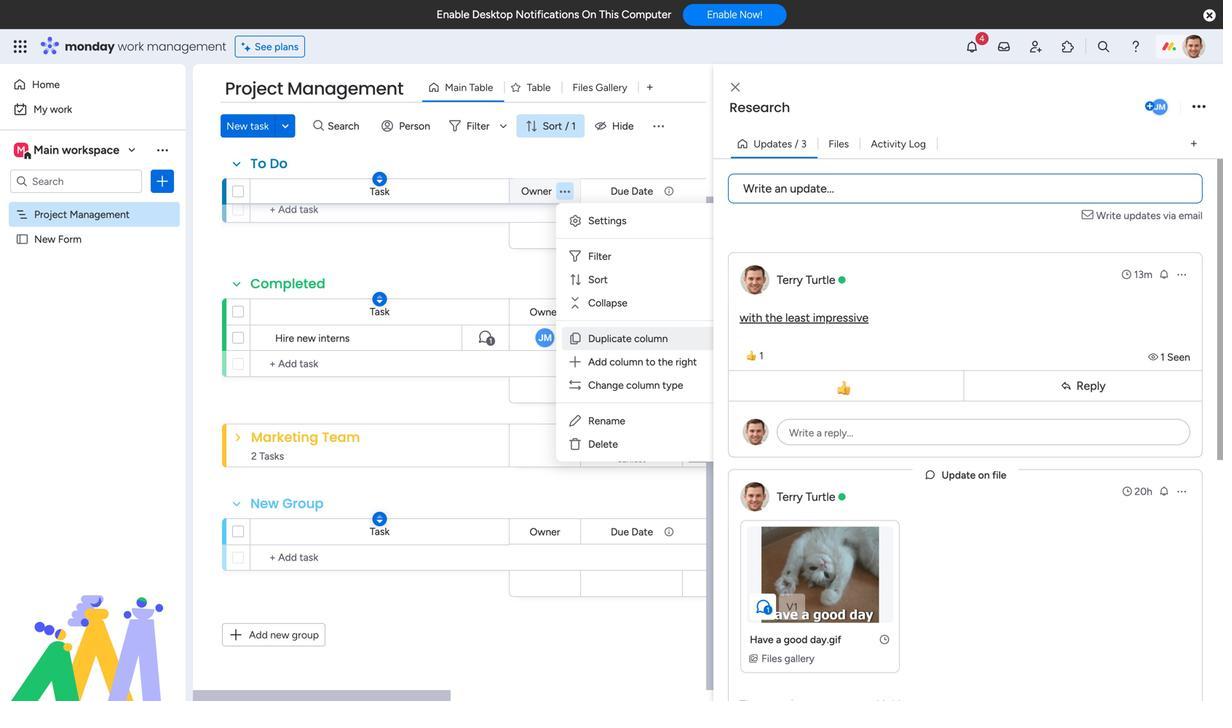 Task type: describe. For each thing, give the bounding box(es) containing it.
20h link
[[1122, 484, 1153, 499]]

filter button
[[443, 114, 512, 138]]

monday
[[65, 38, 115, 55]]

have
[[750, 634, 774, 646]]

with
[[740, 311, 763, 325]]

write a reply...
[[789, 427, 854, 439]]

change
[[588, 379, 624, 391]]

monday work management
[[65, 38, 226, 55]]

new task button
[[221, 114, 275, 138]]

my work link
[[9, 98, 177, 121]]

nov for nov 29, 2023
[[605, 332, 623, 344]]

main workspace
[[33, 143, 119, 157]]

Completed field
[[247, 275, 329, 293]]

collapse
[[588, 297, 628, 309]]

31,
[[622, 226, 635, 239]]

terry for 13m
[[777, 273, 803, 287]]

activity log button
[[860, 132, 937, 155]]

project management inside field
[[225, 76, 404, 101]]

log
[[909, 138, 926, 150]]

lottie animation element
[[0, 554, 186, 701]]

close image
[[731, 82, 740, 93]]

list box containing project management
[[0, 199, 186, 448]]

home link
[[9, 73, 177, 96]]

sort for sort / 1
[[543, 120, 562, 132]]

v1
[[787, 601, 798, 613]]

impressive
[[813, 311, 869, 325]]

person
[[399, 120, 430, 132]]

workspace options image
[[155, 143, 170, 157]]

turtle for 20h
[[806, 490, 836, 504]]

1 vertical spatial the
[[658, 356, 673, 368]]

have a good day.gif
[[750, 634, 842, 646]]

due for 3rd the due date 'field' from the bottom
[[611, 306, 629, 318]]

reply
[[1077, 379, 1106, 393]]

date for 1st the due date 'field'
[[632, 185, 653, 197]]

on
[[582, 8, 597, 21]]

this
[[599, 8, 619, 21]]

reply button
[[967, 374, 1199, 398]]

column for column only
[[754, 338, 790, 351]]

see plans button
[[235, 36, 305, 58]]

files gallery button
[[747, 651, 819, 667]]

computer
[[622, 8, 672, 21]]

column for duplicate
[[634, 332, 668, 345]]

column for add
[[610, 356, 643, 368]]

main table
[[445, 81, 493, 94]]

gallery
[[785, 653, 815, 665]]

new for new group
[[251, 494, 279, 513]]

add for add column to the right
[[588, 356, 607, 368]]

main table button
[[422, 76, 504, 99]]

file
[[993, 469, 1007, 481]]

invite members image
[[1029, 39, 1044, 54]]

options image for 13m
[[1176, 269, 1188, 280]]

enable for enable desktop notifications on this computer
[[437, 8, 470, 21]]

my
[[33, 103, 47, 115]]

work for my
[[50, 103, 72, 115]]

workspace image
[[14, 142, 28, 158]]

good
[[784, 634, 808, 646]]

type
[[663, 379, 683, 391]]

gallery
[[596, 81, 628, 94]]

duplicate column image
[[568, 331, 583, 346]]

3 due date field from the top
[[607, 426, 657, 442]]

home
[[32, 78, 60, 91]]

task for to do
[[370, 185, 390, 198]]

1 vertical spatial 2023
[[640, 332, 662, 344]]

3 + add task text field from the top
[[258, 549, 502, 567]]

13m link
[[1121, 267, 1153, 282]]

sort desc image
[[377, 294, 383, 304]]

hire
[[275, 332, 294, 344]]

enable for enable now!
[[707, 9, 737, 21]]

change column type image
[[568, 378, 583, 393]]

group
[[292, 629, 319, 641]]

main for main table
[[445, 81, 467, 94]]

files for files gallery
[[573, 81, 593, 94]]

main for main workspace
[[33, 143, 59, 157]]

enable desktop notifications on this computer
[[437, 8, 672, 21]]

project inside list box
[[34, 208, 67, 221]]

research
[[730, 98, 790, 117]]

due date for 1st the due date 'field'
[[611, 185, 653, 197]]

desktop
[[472, 8, 513, 21]]

date for 3rd the due date 'field' from the bottom
[[632, 306, 653, 318]]

nov 29, 2023 earliest
[[599, 380, 665, 401]]

task
[[250, 120, 269, 132]]

management inside list box
[[70, 208, 130, 221]]

earliest for 31,
[[618, 236, 646, 246]]

owner field for completed
[[526, 304, 564, 320]]

table button
[[504, 76, 562, 99]]

files for files gallery
[[762, 653, 782, 665]]

form
[[58, 233, 82, 245]]

0 horizontal spatial 1 button
[[462, 325, 509, 351]]

settings image
[[568, 213, 583, 228]]

hide
[[612, 120, 634, 132]]

table inside 'button'
[[527, 81, 551, 94]]

my work option
[[9, 98, 177, 121]]

owner for completed
[[530, 306, 560, 318]]

terry turtle link for 20h
[[777, 490, 836, 504]]

terry for 20h
[[777, 490, 803, 504]]

management inside field
[[287, 76, 404, 101]]

marketing
[[251, 428, 318, 447]]

3
[[801, 138, 807, 150]]

column for column and cell values
[[754, 362, 790, 374]]

column only
[[754, 338, 812, 351]]

a for have
[[776, 634, 782, 646]]

add new group button
[[222, 623, 326, 647]]

table inside button
[[469, 81, 493, 94]]

dapulse close image
[[1204, 8, 1216, 23]]

management
[[147, 38, 226, 55]]

envelope o image
[[1082, 208, 1097, 223]]

add column to the right
[[588, 356, 697, 368]]

new for add
[[270, 629, 289, 641]]

change column type
[[588, 379, 683, 391]]

rename image
[[568, 414, 583, 428]]

1 seen
[[1161, 351, 1191, 363]]

terry turtle link for 13m
[[777, 273, 836, 287]]

sort for sort
[[588, 273, 608, 286]]

sort desc image for to do
[[377, 174, 383, 184]]

files gallery
[[573, 81, 628, 94]]

right
[[676, 356, 697, 368]]

0 horizontal spatial options image
[[155, 174, 170, 189]]

an
[[775, 182, 787, 196]]

Research field
[[726, 98, 1143, 117]]

owner for new group
[[530, 526, 560, 538]]

new group
[[251, 494, 324, 513]]

/ for 3
[[795, 138, 799, 150]]

oct
[[601, 226, 619, 239]]

public board image
[[15, 232, 29, 246]]

1 + add task text field from the top
[[258, 201, 502, 218]]

0 vertical spatial owner field
[[518, 183, 556, 199]]

Marketing Team field
[[248, 428, 364, 447]]

email
[[1179, 209, 1203, 222]]

terry turtle for 20h
[[777, 490, 836, 504]]

notifications
[[516, 8, 579, 21]]

1 vertical spatial filter
[[588, 250, 611, 263]]

terry turtle image
[[1183, 35, 1206, 58]]

activity log
[[871, 138, 926, 150]]

13m
[[1134, 268, 1153, 281]]

marketing team
[[251, 428, 360, 447]]

completed
[[251, 275, 326, 293]]

oct 31, 2023 earliest
[[601, 226, 663, 246]]

due for 1st the due date 'field'
[[611, 185, 629, 197]]

files gallery
[[762, 653, 815, 665]]

jeremy miller image
[[1151, 98, 1170, 117]]

dapulse addbtn image
[[1146, 102, 1155, 111]]

write for write a reply...
[[789, 427, 814, 439]]

write for write updates via email
[[1097, 209, 1122, 222]]

add column to the right image
[[568, 355, 583, 369]]

reminder image
[[1159, 485, 1170, 497]]

delete
[[588, 438, 618, 450]]

sort image
[[568, 272, 583, 287]]

settings
[[588, 214, 627, 227]]



Task type: locate. For each thing, give the bounding box(es) containing it.
column up to
[[634, 332, 668, 345]]

1 horizontal spatial management
[[287, 76, 404, 101]]

1 horizontal spatial table
[[527, 81, 551, 94]]

main inside workspace selection element
[[33, 143, 59, 157]]

+ Add task text field
[[258, 201, 502, 218], [258, 355, 502, 373], [258, 549, 502, 567]]

1 vertical spatial terry turtle
[[777, 490, 836, 504]]

add for add new group
[[249, 629, 268, 641]]

enable now!
[[707, 9, 763, 21]]

date for third the due date 'field' from the top of the page
[[631, 428, 653, 440]]

2 vertical spatial + add task text field
[[258, 549, 502, 567]]

1 vertical spatial a
[[776, 634, 782, 646]]

write inside button
[[744, 182, 772, 196]]

write left reply...
[[789, 427, 814, 439]]

menu image
[[651, 119, 666, 133]]

terry turtle up with the least impressive
[[777, 273, 836, 287]]

with the least impressive
[[740, 311, 869, 325]]

1 horizontal spatial project
[[225, 76, 283, 101]]

0 vertical spatial options image
[[1176, 269, 1188, 280]]

write left an
[[744, 182, 772, 196]]

add left group
[[249, 629, 268, 641]]

v2 seen image
[[1149, 351, 1161, 363]]

person button
[[376, 114, 439, 138]]

1 horizontal spatial /
[[795, 138, 799, 150]]

the
[[766, 311, 783, 325], [658, 356, 673, 368]]

nov for nov 29, 2023 earliest
[[599, 380, 619, 393]]

updates
[[1124, 209, 1161, 222]]

options image right reminder icon
[[1176, 486, 1188, 497]]

option
[[0, 201, 186, 204]]

now!
[[740, 9, 763, 21]]

sort desc image
[[377, 174, 383, 184], [377, 514, 383, 524]]

To Do field
[[247, 154, 291, 173]]

1 vertical spatial new
[[270, 629, 289, 641]]

select product image
[[13, 39, 28, 54]]

1 vertical spatial sort
[[588, 273, 608, 286]]

1 vertical spatial 29,
[[622, 380, 637, 393]]

0 vertical spatial project management
[[225, 76, 404, 101]]

write updates via email
[[1097, 209, 1203, 222]]

Project Management field
[[221, 76, 407, 101]]

2 turtle from the top
[[806, 490, 836, 504]]

terry turtle
[[777, 273, 836, 287], [777, 490, 836, 504]]

update...
[[790, 182, 834, 196]]

files down the have
[[762, 653, 782, 665]]

via
[[1164, 209, 1177, 222]]

1 horizontal spatial enable
[[707, 9, 737, 21]]

1 vertical spatial owner field
[[526, 304, 564, 320]]

3 due date from the top
[[611, 428, 653, 440]]

1 sort desc image from the top
[[377, 174, 383, 184]]

files button
[[818, 132, 860, 155]]

1 vertical spatial /
[[795, 138, 799, 150]]

0 vertical spatial filter
[[467, 120, 490, 132]]

1 table from the left
[[469, 81, 493, 94]]

do
[[270, 154, 288, 173]]

owner field for new group
[[526, 524, 564, 540]]

20h
[[1135, 485, 1153, 498]]

m
[[17, 144, 25, 156]]

1 vertical spatial add view image
[[1191, 139, 1197, 149]]

1 horizontal spatial new
[[226, 120, 248, 132]]

arrow down image
[[495, 117, 512, 135]]

only
[[793, 338, 812, 351]]

column
[[634, 332, 668, 345], [610, 356, 643, 368], [626, 379, 660, 391]]

29, for nov 29, 2023
[[625, 332, 638, 344]]

write an update...
[[744, 182, 834, 196]]

0 horizontal spatial the
[[658, 356, 673, 368]]

1 vertical spatial management
[[70, 208, 130, 221]]

enable now! button
[[683, 4, 787, 26]]

0 vertical spatial add
[[588, 356, 607, 368]]

earliest inside oct 31, 2023 earliest
[[618, 236, 646, 246]]

1 horizontal spatial a
[[817, 427, 822, 439]]

0 vertical spatial a
[[817, 427, 822, 439]]

reply...
[[825, 427, 854, 439]]

column down column only on the right of the page
[[754, 362, 790, 374]]

write
[[744, 182, 772, 196], [1097, 209, 1122, 222], [789, 427, 814, 439]]

1 vertical spatial project management
[[34, 208, 130, 221]]

1 horizontal spatial filter
[[588, 250, 611, 263]]

4 due date field from the top
[[607, 524, 657, 540]]

files inside button
[[829, 138, 849, 150]]

0 vertical spatial main
[[445, 81, 467, 94]]

terry turtle link up with the least impressive
[[777, 273, 836, 287]]

0 horizontal spatial work
[[50, 103, 72, 115]]

1 terry turtle from the top
[[777, 273, 836, 287]]

Search in workspace field
[[31, 173, 122, 190]]

4 image
[[976, 30, 989, 46]]

reminder image
[[1159, 268, 1170, 280]]

activity
[[871, 138, 907, 150]]

1 column from the top
[[754, 338, 790, 351]]

update
[[942, 469, 976, 481]]

lottie animation image
[[0, 554, 186, 701]]

a right the have
[[776, 634, 782, 646]]

column down add column to the right
[[626, 379, 660, 391]]

on
[[978, 469, 990, 481]]

search everything image
[[1097, 39, 1111, 54]]

task for completed
[[370, 306, 390, 318]]

project inside field
[[225, 76, 283, 101]]

new for hire
[[297, 332, 316, 344]]

work inside option
[[50, 103, 72, 115]]

1 vertical spatial earliest
[[618, 390, 646, 401]]

earliest down add column to the right
[[618, 390, 646, 401]]

add view image up the email
[[1191, 139, 1197, 149]]

0 vertical spatial column information image
[[663, 185, 675, 197]]

/ inside updates / 3 button
[[795, 138, 799, 150]]

terry up 'least' at the top
[[777, 273, 803, 287]]

v2 search image
[[313, 118, 324, 134]]

1 enable from the left
[[437, 8, 470, 21]]

1 vertical spatial options image
[[155, 174, 170, 189]]

0 horizontal spatial project management
[[34, 208, 130, 221]]

0 vertical spatial sort desc image
[[377, 174, 383, 184]]

0 vertical spatial new
[[297, 332, 316, 344]]

column information image
[[663, 185, 675, 197], [663, 526, 675, 538]]

options image
[[1176, 269, 1188, 280], [1176, 486, 1188, 497]]

0 vertical spatial write
[[744, 182, 772, 196]]

new task
[[226, 120, 269, 132]]

0 horizontal spatial project
[[34, 208, 67, 221]]

0 horizontal spatial filter
[[467, 120, 490, 132]]

0 horizontal spatial management
[[70, 208, 130, 221]]

project up new form
[[34, 208, 67, 221]]

1 due date from the top
[[611, 185, 653, 197]]

help image
[[1129, 39, 1143, 54]]

3 earliest from the top
[[618, 454, 646, 465]]

nov
[[605, 332, 623, 344], [599, 380, 619, 393]]

1 vertical spatial terry turtle link
[[777, 490, 836, 504]]

1 earliest from the top
[[618, 236, 646, 246]]

2 column from the top
[[754, 362, 790, 374]]

0 vertical spatial owner
[[521, 185, 552, 197]]

list box
[[0, 199, 186, 448]]

2 task from the top
[[370, 306, 390, 318]]

duplicate column
[[588, 332, 668, 345]]

work right my
[[50, 103, 72, 115]]

1 vertical spatial nov
[[599, 380, 619, 393]]

filter left arrow down image
[[467, 120, 490, 132]]

owner
[[521, 185, 552, 197], [530, 306, 560, 318], [530, 526, 560, 538]]

2 + add task text field from the top
[[258, 355, 502, 373]]

update feed image
[[997, 39, 1012, 54]]

sort down table 'button'
[[543, 120, 562, 132]]

to
[[251, 154, 266, 173]]

2 sort desc image from the top
[[377, 514, 383, 524]]

seen
[[1168, 351, 1191, 363]]

angle down image
[[282, 121, 289, 131]]

files gallery button
[[562, 76, 638, 99]]

add view image for activity log
[[1191, 139, 1197, 149]]

duplicate
[[588, 332, 632, 345]]

1 horizontal spatial project management
[[225, 76, 404, 101]]

2 table from the left
[[527, 81, 551, 94]]

team
[[322, 428, 360, 447]]

/ left 3
[[795, 138, 799, 150]]

v2 overdue deadline image
[[586, 331, 598, 345]]

a left reply...
[[817, 427, 822, 439]]

main right workspace icon
[[33, 143, 59, 157]]

turtle for 13m
[[806, 273, 836, 287]]

files for files
[[829, 138, 849, 150]]

add
[[588, 356, 607, 368], [249, 629, 268, 641]]

add view image right gallery
[[647, 82, 653, 93]]

new for new task
[[226, 120, 248, 132]]

2 horizontal spatial write
[[1097, 209, 1122, 222]]

main up filter popup button
[[445, 81, 467, 94]]

0 horizontal spatial new
[[270, 629, 289, 641]]

sort / 1
[[543, 120, 576, 132]]

filter inside popup button
[[467, 120, 490, 132]]

options image for 20h
[[1176, 486, 1188, 497]]

project management up form
[[34, 208, 130, 221]]

management up search field
[[287, 76, 404, 101]]

earliest for 29,
[[618, 390, 646, 401]]

2 due date from the top
[[611, 306, 653, 318]]

29, up add column to the right
[[625, 332, 638, 344]]

day.gif
[[810, 634, 842, 646]]

enable left the now!
[[707, 9, 737, 21]]

2023 up to
[[640, 332, 662, 344]]

0 vertical spatial management
[[287, 76, 404, 101]]

updates / 3
[[754, 138, 807, 150]]

see plans
[[255, 40, 299, 53]]

1 vertical spatial terry
[[777, 490, 803, 504]]

sort right sort image
[[588, 273, 608, 286]]

management up form
[[70, 208, 130, 221]]

to
[[646, 356, 656, 368]]

1 horizontal spatial sort
[[588, 273, 608, 286]]

1 vertical spatial sort desc image
[[377, 514, 383, 524]]

1 vertical spatial owner
[[530, 306, 560, 318]]

terry turtle down write a reply...
[[777, 490, 836, 504]]

0 vertical spatial terry
[[777, 273, 803, 287]]

updates / 3 button
[[731, 132, 818, 155]]

2023 inside oct 31, 2023 earliest
[[638, 226, 663, 239]]

1 column information image from the top
[[663, 185, 675, 197]]

sort desc image for new group
[[377, 514, 383, 524]]

workspace
[[62, 143, 119, 157]]

0 vertical spatial terry turtle link
[[777, 273, 836, 287]]

my work
[[33, 103, 72, 115]]

1 horizontal spatial add
[[588, 356, 607, 368]]

2 vertical spatial earliest
[[618, 454, 646, 465]]

2 vertical spatial column
[[626, 379, 660, 391]]

new left group
[[270, 629, 289, 641]]

/ left hide popup button
[[565, 120, 569, 132]]

add right add column to the right icon
[[588, 356, 607, 368]]

add new group
[[249, 629, 319, 641]]

sort
[[543, 120, 562, 132], [588, 273, 608, 286]]

4 due from the top
[[611, 526, 629, 538]]

1 horizontal spatial add view image
[[1191, 139, 1197, 149]]

the right to
[[658, 356, 673, 368]]

0 vertical spatial 2023
[[638, 226, 663, 239]]

values
[[830, 362, 859, 374]]

updates
[[754, 138, 792, 150]]

1 vertical spatial work
[[50, 103, 72, 115]]

2 vertical spatial owner
[[530, 526, 560, 538]]

new inside button
[[226, 120, 248, 132]]

1 options image from the top
[[1176, 269, 1188, 280]]

group
[[283, 494, 324, 513]]

0 vertical spatial add view image
[[647, 82, 653, 93]]

home option
[[9, 73, 177, 96]]

workspace selection element
[[14, 141, 122, 160]]

main inside button
[[445, 81, 467, 94]]

1 turtle from the top
[[806, 273, 836, 287]]

1 vertical spatial column
[[754, 362, 790, 374]]

monday marketplace image
[[1061, 39, 1076, 54]]

2 terry from the top
[[777, 490, 803, 504]]

to do
[[251, 154, 288, 173]]

add view image
[[647, 82, 653, 93], [1191, 139, 1197, 149]]

nov inside nov 29, 2023 earliest
[[599, 380, 619, 393]]

0 horizontal spatial /
[[565, 120, 569, 132]]

and
[[793, 362, 809, 374]]

1 due from the top
[[611, 185, 629, 197]]

terry turtle for 13m
[[777, 273, 836, 287]]

29, down add column to the right
[[622, 380, 637, 393]]

earliest
[[618, 236, 646, 246], [618, 390, 646, 401], [618, 454, 646, 465]]

0 horizontal spatial write
[[744, 182, 772, 196]]

0 horizontal spatial new
[[34, 233, 56, 245]]

enable inside button
[[707, 9, 737, 21]]

due
[[611, 185, 629, 197], [611, 306, 629, 318], [611, 428, 629, 440], [611, 526, 629, 538]]

options image right jeremy miller icon
[[1193, 97, 1206, 117]]

new inside add new group button
[[270, 629, 289, 641]]

Search field
[[324, 116, 368, 136]]

enable left desktop
[[437, 8, 470, 21]]

1 vertical spatial column
[[610, 356, 643, 368]]

nov right the change column type image
[[599, 380, 619, 393]]

due date for third the due date 'field' from the top of the page
[[611, 428, 653, 440]]

main
[[445, 81, 467, 94], [33, 143, 59, 157]]

earliest down settings on the top
[[618, 236, 646, 246]]

date
[[632, 185, 653, 197], [632, 306, 653, 318], [631, 428, 653, 440], [632, 526, 653, 538]]

0 horizontal spatial enable
[[437, 8, 470, 21]]

add view image for files gallery
[[647, 82, 653, 93]]

column
[[754, 338, 790, 351], [754, 362, 790, 374]]

0 vertical spatial earliest
[[618, 236, 646, 246]]

1 horizontal spatial files
[[762, 653, 782, 665]]

2 vertical spatial write
[[789, 427, 814, 439]]

work for monday
[[118, 38, 144, 55]]

2 horizontal spatial files
[[829, 138, 849, 150]]

2 enable from the left
[[707, 9, 737, 21]]

1 horizontal spatial 1 button
[[741, 347, 770, 364]]

due date for 3rd the due date 'field' from the bottom
[[611, 306, 653, 318]]

management
[[287, 76, 404, 101], [70, 208, 130, 221]]

Owner field
[[518, 183, 556, 199], [526, 304, 564, 320], [526, 524, 564, 540]]

add inside button
[[249, 629, 268, 641]]

table up sort / 1
[[527, 81, 551, 94]]

1 vertical spatial project
[[34, 208, 67, 221]]

write for write an update...
[[744, 182, 772, 196]]

/
[[565, 120, 569, 132], [795, 138, 799, 150]]

1 vertical spatial new
[[34, 233, 56, 245]]

table up filter popup button
[[469, 81, 493, 94]]

new right public board image
[[34, 233, 56, 245]]

2023 down to
[[639, 380, 665, 393]]

due date for 4th the due date 'field' from the top of the page
[[611, 526, 653, 538]]

nov right v2 overdue deadline icon at the left
[[605, 332, 623, 344]]

enable
[[437, 8, 470, 21], [707, 9, 737, 21]]

1 vertical spatial task
[[370, 306, 390, 318]]

3 due from the top
[[611, 428, 629, 440]]

earliest inside nov 29, 2023 earliest
[[618, 390, 646, 401]]

0 vertical spatial new
[[226, 120, 248, 132]]

task
[[370, 185, 390, 198], [370, 306, 390, 318], [370, 525, 390, 538]]

Due Date field
[[607, 183, 657, 199], [607, 304, 657, 320], [607, 426, 657, 442], [607, 524, 657, 540]]

earliest down delete
[[618, 454, 646, 465]]

0 vertical spatial turtle
[[806, 273, 836, 287]]

turtle down write a reply...
[[806, 490, 836, 504]]

29, for nov 29, 2023 earliest
[[622, 380, 637, 393]]

new left task
[[226, 120, 248, 132]]

new
[[297, 332, 316, 344], [270, 629, 289, 641]]

column and cell values
[[754, 362, 859, 374]]

column left only
[[754, 338, 790, 351]]

date for 4th the due date 'field' from the top of the page
[[632, 526, 653, 538]]

2023 for nov 29, 2023
[[639, 380, 665, 393]]

column information image for 4th the due date 'field' from the top of the page
[[663, 526, 675, 538]]

2 terry turtle link from the top
[[777, 490, 836, 504]]

0 horizontal spatial add view image
[[647, 82, 653, 93]]

2 vertical spatial owner field
[[526, 524, 564, 540]]

0 vertical spatial /
[[565, 120, 569, 132]]

1 horizontal spatial options image
[[1193, 97, 1206, 117]]

0 vertical spatial task
[[370, 185, 390, 198]]

filter image
[[568, 249, 583, 264]]

turtle up with the least impressive
[[806, 273, 836, 287]]

new left group
[[251, 494, 279, 513]]

notifications image
[[965, 39, 980, 54]]

project management up v2 search icon
[[225, 76, 404, 101]]

2 column information image from the top
[[663, 526, 675, 538]]

2023 inside nov 29, 2023 earliest
[[639, 380, 665, 393]]

table
[[469, 81, 493, 94], [527, 81, 551, 94]]

0 horizontal spatial main
[[33, 143, 59, 157]]

least
[[786, 311, 810, 325]]

due for 4th the due date 'field' from the top of the page
[[611, 526, 629, 538]]

options image right reminder image in the top right of the page
[[1176, 269, 1188, 280]]

new inside field
[[251, 494, 279, 513]]

29,
[[625, 332, 638, 344], [622, 380, 637, 393]]

1 terry turtle link from the top
[[777, 273, 836, 287]]

project up task
[[225, 76, 283, 101]]

New Group field
[[247, 494, 328, 513]]

1 vertical spatial column information image
[[663, 526, 675, 538]]

options image down workspace options image
[[155, 174, 170, 189]]

1 vertical spatial files
[[829, 138, 849, 150]]

2023 for oct 31, 2023
[[638, 226, 663, 239]]

1 horizontal spatial work
[[118, 38, 144, 55]]

files left gallery
[[573, 81, 593, 94]]

files right 3
[[829, 138, 849, 150]]

2 due from the top
[[611, 306, 629, 318]]

delete image
[[568, 437, 583, 452]]

0 vertical spatial files
[[573, 81, 593, 94]]

see
[[255, 40, 272, 53]]

2 terry turtle from the top
[[777, 490, 836, 504]]

collapse image
[[568, 296, 583, 310]]

a for write
[[817, 427, 822, 439]]

1
[[572, 120, 576, 132], [489, 337, 492, 346], [760, 350, 764, 362], [1161, 351, 1165, 363], [767, 606, 770, 615]]

2 earliest from the top
[[618, 390, 646, 401]]

1 terry from the top
[[777, 273, 803, 287]]

the right with
[[766, 311, 783, 325]]

new for new form
[[34, 233, 56, 245]]

/ for 1
[[565, 120, 569, 132]]

4 due date from the top
[[611, 526, 653, 538]]

0 vertical spatial options image
[[1193, 97, 1206, 117]]

terry down write a reply...
[[777, 490, 803, 504]]

1 vertical spatial add
[[249, 629, 268, 641]]

write an update... button
[[728, 174, 1203, 204]]

1 due date field from the top
[[607, 183, 657, 199]]

terry
[[777, 273, 803, 287], [777, 490, 803, 504]]

files
[[573, 81, 593, 94], [829, 138, 849, 150], [762, 653, 782, 665]]

column information image for 1st the due date 'field'
[[663, 185, 675, 197]]

0 vertical spatial the
[[766, 311, 783, 325]]

new right hire
[[297, 332, 316, 344]]

1 task from the top
[[370, 185, 390, 198]]

terry turtle link down write a reply...
[[777, 490, 836, 504]]

0 horizontal spatial files
[[573, 81, 593, 94]]

work right the monday
[[118, 38, 144, 55]]

2023 right 31,
[[638, 226, 663, 239]]

1 vertical spatial + add task text field
[[258, 355, 502, 373]]

2 options image from the top
[[1176, 486, 1188, 497]]

cell
[[812, 362, 827, 374]]

write left updates
[[1097, 209, 1122, 222]]

task for new group
[[370, 525, 390, 538]]

0 horizontal spatial a
[[776, 634, 782, 646]]

3 task from the top
[[370, 525, 390, 538]]

1 horizontal spatial main
[[445, 81, 467, 94]]

0 vertical spatial column
[[634, 332, 668, 345]]

project management inside list box
[[34, 208, 130, 221]]

due for third the due date 'field' from the top of the page
[[611, 428, 629, 440]]

1 vertical spatial main
[[33, 143, 59, 157]]

due date
[[611, 185, 653, 197], [611, 306, 653, 318], [611, 428, 653, 440], [611, 526, 653, 538]]

list arrow image
[[733, 333, 737, 344]]

column for change
[[626, 379, 660, 391]]

0 horizontal spatial sort
[[543, 120, 562, 132]]

2 due date field from the top
[[607, 304, 657, 320]]

filter right the filter image at left top
[[588, 250, 611, 263]]

29, inside nov 29, 2023 earliest
[[622, 380, 637, 393]]

column down duplicate column
[[610, 356, 643, 368]]

options image
[[1193, 97, 1206, 117], [155, 174, 170, 189]]

0 vertical spatial sort
[[543, 120, 562, 132]]



Task type: vqa. For each thing, say whether or not it's contained in the screenshot.
dapulse x slim image
no



